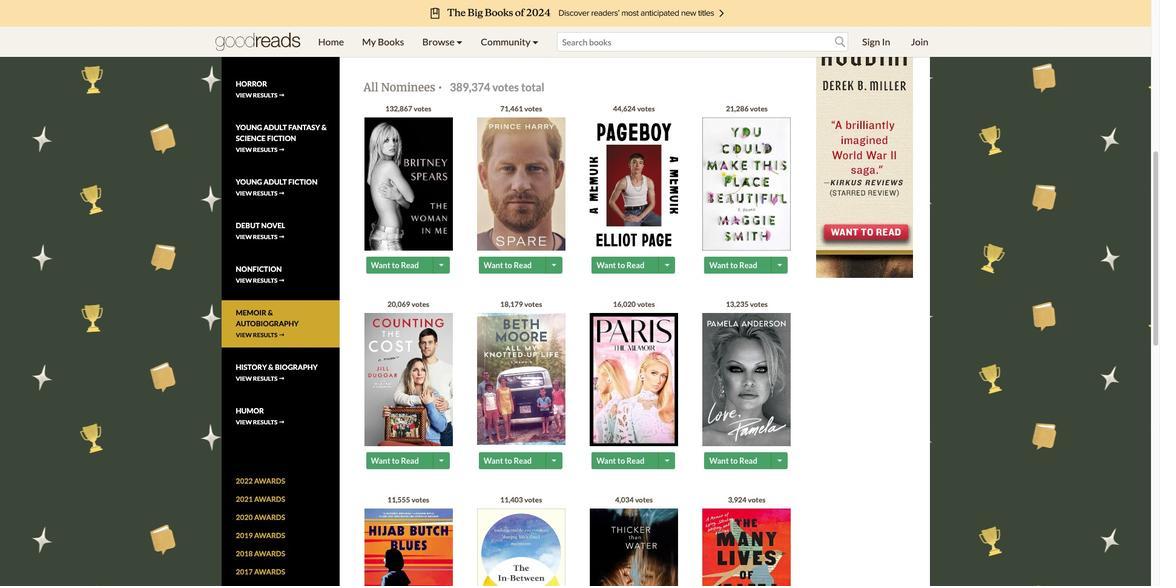 Task type: vqa. For each thing, say whether or not it's contained in the screenshot.
the Show
no



Task type: describe. For each thing, give the bounding box(es) containing it.
2022 awards link
[[236, 477, 286, 486]]

community
[[481, 36, 531, 47]]

4,034
[[616, 495, 634, 504]]

view inside memoir & autobiography view results →
[[236, 332, 252, 339]]

mathematically,
[[586, 7, 646, 18]]

young for results
[[236, 178, 262, 187]]

16,020
[[614, 300, 636, 309]]

votes for 71,461 votes
[[525, 104, 543, 113]]

want to read for 71,461 votes
[[484, 260, 532, 270]]

awards for 2017 awards
[[254, 568, 286, 577]]

389,374
[[450, 81, 491, 94]]

18,179
[[501, 300, 523, 309]]

menu containing home
[[309, 27, 548, 57]]

11,403
[[501, 495, 523, 504]]

results inside young adult fiction view results →
[[253, 190, 278, 197]]

british
[[525, 20, 550, 30]]

13,235
[[726, 300, 749, 309]]

votes for 20,069 votes
[[412, 300, 430, 309]]

want for 20,069
[[371, 456, 391, 466]]

humor view results →
[[236, 407, 285, 426]]

2021
[[236, 495, 253, 504]]

second
[[478, 7, 504, 18]]

2018 awards
[[236, 550, 286, 559]]

join
[[912, 36, 929, 47]]

home link
[[309, 27, 353, 57]]

adult for →
[[264, 178, 287, 187]]

read for 18,179
[[514, 456, 532, 466]]

advertisement element
[[816, 0, 913, 278]]

young adult fiction view results →
[[236, 178, 318, 197]]

want for 71,461
[[484, 260, 504, 270]]

adult for fiction
[[264, 123, 287, 132]]

2018 awards link
[[236, 550, 286, 559]]

fiction inside young adult fiction view results →
[[288, 178, 318, 187]]

category.
[[551, 7, 585, 18]]

the in-between by hadley vlahos image
[[477, 509, 566, 587]]

my books link
[[353, 27, 414, 57]]

nominees
[[381, 81, 436, 95]]

join link
[[903, 27, 938, 57]]

16,020 votes
[[614, 300, 655, 309]]

read for 21,286
[[740, 260, 758, 270]]

awards for 2018 awards
[[254, 550, 286, 559]]

results inside young adult fantasy & science fiction view results →
[[253, 146, 278, 154]]

browse ▾ button
[[414, 27, 472, 57]]

2021 awards
[[236, 495, 286, 504]]

1 vertical spatial the woman in me by britney spears image
[[364, 117, 453, 254]]

all my knotted-up life by beth moore image
[[477, 313, 566, 446]]

2021 awards link
[[236, 495, 286, 504]]

humor
[[236, 407, 264, 416]]

132,867 votes
[[386, 104, 432, 113]]

horror view results →
[[236, 80, 285, 99]]

science fiction view results →
[[236, 36, 296, 55]]

view inside history & biography view results →
[[236, 375, 252, 383]]

votes for 18,179 votes
[[525, 300, 543, 309]]

novel
[[261, 221, 286, 230]]

want to read for 18,179 votes
[[484, 456, 532, 466]]

71,461
[[501, 104, 523, 113]]

want to read button for 18,179
[[479, 452, 548, 469]]

2017 awards
[[236, 568, 286, 577]]

came
[[689, 0, 709, 5]]

& inside young adult fantasy & science fiction view results →
[[322, 123, 327, 132]]

2017 awards link
[[236, 568, 286, 577]]

2018
[[236, 550, 253, 559]]

results inside history & biography view results →
[[253, 375, 278, 383]]

to for 13,235 votes
[[731, 456, 738, 466]]

132,867
[[386, 104, 413, 113]]

read for 20,069
[[401, 456, 419, 466]]

debut novel view results →
[[236, 221, 286, 241]]

2020 awards link
[[236, 513, 286, 523]]

scion—for
[[574, 20, 612, 30]]

fiction inside science fiction view results →
[[267, 36, 296, 45]]

want to read button for 44,624
[[592, 257, 661, 274]]

princess
[[485, 20, 517, 30]]

want for 16,020
[[597, 456, 616, 466]]

my books
[[362, 36, 404, 47]]

20,069
[[388, 300, 410, 309]]

memoir
[[236, 309, 267, 318]]

community ▾
[[481, 36, 539, 47]]

awards for 2022 awards
[[254, 477, 286, 486]]

books
[[378, 36, 404, 47]]

results inside memoir & autobiography view results →
[[253, 332, 278, 339]]

pop
[[469, 20, 484, 30]]

Search for books to add to your shelves search field
[[557, 32, 849, 52]]

view inside young adult fiction view results →
[[236, 190, 252, 197]]

awards for 2019 awards
[[254, 532, 286, 541]]

young for science
[[236, 123, 262, 132]]

nonfiction
[[236, 265, 282, 274]]

▾ for community ▾
[[533, 36, 539, 47]]

results inside horror view results →
[[253, 92, 278, 99]]

american
[[670, 7, 705, 18]]

votes for 11,555 votes
[[412, 495, 430, 504]]

fantasy
[[288, 123, 320, 132]]

2020 awards
[[236, 513, 286, 523]]

my
[[362, 36, 376, 47]]

want to read for 21,286 votes
[[710, 260, 758, 270]]

pageboy by elliot page image
[[590, 117, 679, 254]]

to for 71,461 votes
[[505, 260, 513, 270]]

spare by prince harry image
[[477, 117, 566, 252]]

2022
[[236, 477, 253, 486]]

memoir & autobiography view results →
[[236, 309, 299, 339]]

view inside horror view results →
[[236, 92, 252, 99]]

browse
[[423, 36, 455, 47]]

all
[[364, 81, 379, 95]]

community ▾ button
[[472, 27, 548, 57]]

want to read button for 16,020
[[592, 452, 661, 469]]

→ inside 'debut novel view results →'
[[279, 233, 285, 241]]

results inside "humor view results →"
[[253, 419, 278, 426]]

awards for 2020 awards
[[254, 513, 286, 523]]

votes for 11,403 votes
[[525, 495, 543, 504]]

want for 132,867
[[371, 260, 391, 270]]

horror
[[236, 80, 267, 89]]

biography
[[275, 363, 318, 372]]

view inside science fiction view results →
[[236, 48, 252, 55]]

voters,
[[656, 20, 682, 30]]

•
[[438, 81, 443, 95]]

autobiography
[[236, 320, 299, 329]]

want for 21,286
[[710, 260, 729, 270]]

to for 20,069 votes
[[392, 456, 400, 466]]



Task type: locate. For each thing, give the bounding box(es) containing it.
science inside science fiction view results →
[[236, 36, 266, 45]]

& for memoir & autobiography
[[268, 309, 273, 318]]

3 awards from the top
[[254, 513, 286, 523]]

the many lives of mama love by lara love hardin image
[[703, 509, 792, 587]]

→ up young adult fiction view results →
[[279, 146, 285, 154]]

read for 13,235
[[740, 456, 758, 466]]

in
[[883, 36, 891, 47]]

awards up 2018 awards
[[254, 532, 286, 541]]

want to read button for 13,235
[[705, 452, 773, 469]]

votes right the '44,624'
[[638, 104, 655, 113]]

fiction inside young adult fantasy & science fiction view results →
[[267, 134, 296, 143]]

history
[[236, 363, 267, 372]]

2020
[[236, 513, 253, 523]]

results down horror
[[253, 92, 278, 99]]

0 horizontal spatial in
[[469, 7, 476, 18]]

2 view from the top
[[236, 92, 252, 99]]

want to read button up 13,235
[[705, 257, 773, 274]]

5 view from the top
[[236, 233, 252, 241]]

anyway.
[[469, 33, 499, 43]]

view inside the 'nonfiction view results →'
[[236, 277, 252, 284]]

1 ▾ from the left
[[457, 36, 463, 47]]

goodreads
[[613, 20, 654, 30]]

votes right 11,555
[[412, 495, 430, 504]]

1 science from the top
[[236, 36, 266, 45]]

votes for 16,020 votes
[[638, 300, 655, 309]]

to for 21,286 votes
[[731, 260, 738, 270]]

& inside memoir & autobiography view results →
[[268, 309, 273, 318]]

young inside young adult fiction view results →
[[236, 178, 262, 187]]

young up debut on the left of page
[[236, 178, 262, 187]]

2017
[[236, 568, 253, 577]]

want to read button up 3,924
[[705, 452, 773, 469]]

→ down history & biography view results →
[[279, 419, 285, 426]]

3 → from the top
[[279, 146, 285, 154]]

adult inside young adult fantasy & science fiction view results →
[[264, 123, 287, 132]]

▾ for browse ▾
[[457, 36, 463, 47]]

& inside history & biography view results →
[[268, 363, 274, 372]]

view inside "humor view results →"
[[236, 419, 252, 426]]

want to read button for 20,069
[[366, 452, 435, 469]]

adult up novel
[[264, 178, 287, 187]]

awards up 2021 awards
[[254, 477, 286, 486]]

→ down novel
[[279, 233, 285, 241]]

want up 16,020
[[597, 260, 616, 270]]

view inside 'debut novel view results →'
[[236, 233, 252, 241]]

sign in link
[[854, 27, 900, 57]]

1 adult from the top
[[264, 123, 287, 132]]

& up autobiography
[[268, 309, 273, 318]]

royal
[[551, 20, 572, 30]]

0 vertical spatial fiction
[[267, 36, 296, 45]]

18,179 votes
[[501, 300, 543, 309]]

→ inside science fiction view results →
[[279, 48, 285, 55]]

adult left fantasy
[[264, 123, 287, 132]]

want to read up 16,020
[[597, 260, 645, 270]]

votes up the "71,461"
[[493, 81, 519, 94]]

awards for 2021 awards
[[254, 495, 286, 504]]

want to read up 4,034
[[597, 456, 645, 466]]

want to read button up 4,034
[[592, 452, 661, 469]]

0 vertical spatial science
[[236, 36, 266, 45]]

1 in from the left
[[469, 7, 476, 18]]

→ down biography
[[279, 375, 285, 383]]

1 results from the top
[[253, 48, 278, 55]]

want to read for 13,235 votes
[[710, 456, 758, 466]]

▾ inside popup button
[[533, 36, 539, 47]]

want up 3,924
[[710, 456, 729, 466]]

to
[[392, 260, 400, 270], [505, 260, 513, 270], [618, 260, 625, 270], [731, 260, 738, 270], [392, 456, 400, 466], [505, 456, 513, 466], [618, 456, 625, 466], [731, 456, 738, 466]]

in up pop
[[469, 7, 476, 18]]

5 awards from the top
[[254, 550, 286, 559]]

→ up novel
[[279, 190, 285, 197]]

1 vertical spatial fiction
[[267, 134, 296, 143]]

2 results from the top
[[253, 92, 278, 99]]

1 awards from the top
[[254, 477, 286, 486]]

2 science from the top
[[236, 134, 266, 143]]

view down the history at the bottom left
[[236, 375, 252, 383]]

6 results from the top
[[253, 277, 278, 284]]

awards down 2022 awards link
[[254, 495, 286, 504]]

votes right 3,924
[[748, 495, 766, 504]]

results down autobiography
[[253, 332, 278, 339]]

you could make this place beautiful by maggie  smith image
[[703, 117, 792, 251]]

menu
[[309, 27, 548, 57]]

want
[[371, 260, 391, 270], [484, 260, 504, 270], [597, 260, 616, 270], [710, 260, 729, 270], [371, 456, 391, 466], [484, 456, 504, 466], [597, 456, 616, 466], [710, 456, 729, 466]]

21,286
[[726, 104, 749, 113]]

fiction down young adult fantasy & science fiction view results → on the top of page
[[288, 178, 318, 187]]

71,461 votes
[[501, 104, 543, 113]]

results down humor
[[253, 419, 278, 426]]

2 in from the left
[[527, 7, 534, 18]]

votes right 4,034
[[636, 495, 653, 504]]

want to read for 44,624 votes
[[597, 260, 645, 270]]

votes down total
[[525, 104, 543, 113]]

read for 16,020
[[627, 456, 645, 466]]

view down debut on the left of page
[[236, 233, 252, 241]]

2 vertical spatial fiction
[[288, 178, 318, 187]]

fiction down fantasy
[[267, 134, 296, 143]]

0 vertical spatial the woman in me by britney spears image
[[375, 0, 463, 44]]

1 view from the top
[[236, 48, 252, 55]]

place
[[506, 7, 525, 18]]

want for 18,179
[[484, 456, 504, 466]]

read up 13,235 votes
[[740, 260, 758, 270]]

to for 18,179 votes
[[505, 456, 513, 466]]

4 results from the top
[[253, 190, 278, 197]]

want up 13,235
[[710, 260, 729, 270]]

want to read button for 21,286
[[705, 257, 773, 274]]

the woman in me by britney spears image
[[375, 0, 463, 44], [364, 117, 453, 254]]

browse ▾
[[423, 36, 463, 47]]

>
[[518, 20, 523, 30]]

2 adult from the top
[[264, 178, 287, 187]]

→ down nonfiction
[[279, 277, 285, 284]]

results
[[253, 48, 278, 55], [253, 92, 278, 99], [253, 146, 278, 154], [253, 190, 278, 197], [253, 233, 278, 241], [253, 277, 278, 284], [253, 332, 278, 339], [253, 375, 278, 383], [253, 419, 278, 426]]

in
[[469, 7, 476, 18], [527, 7, 534, 18]]

votes for 4,034 votes
[[636, 495, 653, 504]]

science up horror
[[236, 36, 266, 45]]

9 → from the top
[[279, 419, 285, 426]]

1 vertical spatial science
[[236, 134, 266, 143]]

21,286 votes
[[726, 104, 768, 113]]

want to read up 20,069
[[371, 260, 419, 270]]

1 vertical spatial &
[[268, 309, 273, 318]]

1 → from the top
[[279, 48, 285, 55]]

view up debut on the left of page
[[236, 190, 252, 197]]

nonfiction view results →
[[236, 265, 285, 284]]

4 → from the top
[[279, 190, 285, 197]]

→ inside horror view results →
[[279, 92, 285, 99]]

results up novel
[[253, 190, 278, 197]]

view up young adult fiction view results →
[[236, 146, 252, 154]]

to up 11,403
[[505, 456, 513, 466]]

0 vertical spatial young
[[236, 123, 262, 132]]

that's
[[647, 7, 668, 18]]

results inside science fiction view results →
[[253, 48, 278, 55]]

results up young adult fiction view results →
[[253, 146, 278, 154]]

all nominees • 389,374 votes total
[[364, 81, 545, 95]]

to up 18,179
[[505, 260, 513, 270]]

want to read button up 16,020
[[592, 257, 661, 274]]

& for history & biography
[[268, 363, 274, 372]]

home
[[318, 36, 344, 47]]

love, pamela by pamela anderson image
[[703, 313, 792, 447]]

to up 11,555
[[392, 456, 400, 466]]

view inside young adult fantasy & science fiction view results →
[[236, 146, 252, 154]]

science inside young adult fantasy & science fiction view results →
[[236, 134, 266, 143]]

&
[[322, 123, 327, 132], [268, 309, 273, 318], [268, 363, 274, 372]]

results inside the 'nonfiction view results →'
[[253, 277, 278, 284]]

want for 44,624
[[597, 260, 616, 270]]

3 results from the top
[[253, 146, 278, 154]]

hijab butch blues by lamya h. image
[[364, 509, 453, 587]]

read for 132,867
[[401, 260, 419, 270]]

votes for 44,624 votes
[[638, 104, 655, 113]]

9 view from the top
[[236, 419, 252, 426]]

votes right 20,069
[[412, 300, 430, 309]]

→ inside memoir & autobiography view results →
[[279, 332, 285, 339]]

to for 44,624 votes
[[618, 260, 625, 270]]

11,403 votes
[[501, 495, 543, 504]]

want for 13,235
[[710, 456, 729, 466]]

44,624 votes
[[614, 104, 655, 113]]

6 awards from the top
[[254, 568, 286, 577]]

votes for 132,867 votes
[[414, 104, 432, 113]]

votes inside all nominees • 389,374 votes total
[[493, 81, 519, 94]]

this
[[535, 7, 549, 18]]

→ up horror view results →
[[279, 48, 285, 55]]

3 view from the top
[[236, 146, 252, 154]]

11,555 votes
[[388, 495, 430, 504]]

counting the cost by jill duggar image
[[364, 313, 453, 446]]

young
[[236, 123, 262, 132], [236, 178, 262, 187]]

awards down 2018 awards
[[254, 568, 286, 577]]

sign in
[[863, 36, 891, 47]]

sign
[[863, 36, 881, 47]]

thicker than water by kerry washington image
[[590, 509, 679, 587]]

total
[[522, 81, 545, 94]]

read up 3,924 votes
[[740, 456, 758, 466]]

fiction left 'home'
[[267, 36, 296, 45]]

2 vertical spatial &
[[268, 363, 274, 372]]

▾
[[457, 36, 463, 47], [533, 36, 539, 47]]

read up 11,403 votes
[[514, 456, 532, 466]]

results inside 'debut novel view results →'
[[253, 233, 278, 241]]

3,924
[[729, 495, 747, 504]]

young inside young adult fantasy & science fiction view results →
[[236, 123, 262, 132]]

to for 16,020 votes
[[618, 456, 625, 466]]

Search books text field
[[557, 32, 849, 52]]

votes for 13,235 votes
[[751, 300, 768, 309]]

to up 16,020
[[618, 260, 625, 270]]

→ up young adult fantasy & science fiction view results → on the top of page
[[279, 92, 285, 99]]

8 → from the top
[[279, 375, 285, 383]]

44,624
[[614, 104, 636, 113]]

to up 20,069
[[392, 260, 400, 270]]

want to read button for 132,867
[[366, 257, 435, 274]]

votes right 16,020
[[638, 300, 655, 309]]

votes
[[493, 81, 519, 94], [414, 104, 432, 113], [525, 104, 543, 113], [638, 104, 655, 113], [751, 104, 768, 113], [412, 300, 430, 309], [525, 300, 543, 309], [638, 300, 655, 309], [751, 300, 768, 309], [412, 495, 430, 504], [525, 495, 543, 504], [636, 495, 653, 504], [748, 495, 766, 504]]

4 awards from the top
[[254, 532, 286, 541]]

11,555
[[388, 495, 410, 504]]

view up horror
[[236, 48, 252, 55]]

votes right 11,403
[[525, 495, 543, 504]]

young down horror view results →
[[236, 123, 262, 132]]

▾ inside dropdown button
[[457, 36, 463, 47]]

adult
[[264, 123, 287, 132], [264, 178, 287, 187]]

to up 4,034
[[618, 456, 625, 466]]

want to read button up 11,403
[[479, 452, 548, 469]]

want to read up 11,403
[[484, 456, 532, 466]]

read for 44,624
[[627, 260, 645, 270]]

view down memoir
[[236, 332, 252, 339]]

2 awards from the top
[[254, 495, 286, 504]]

view
[[236, 48, 252, 55], [236, 92, 252, 99], [236, 146, 252, 154], [236, 190, 252, 197], [236, 233, 252, 241], [236, 277, 252, 284], [236, 332, 252, 339], [236, 375, 252, 383], [236, 419, 252, 426]]

the most anticipated books of 2024 image
[[91, 0, 1061, 27]]

in left this
[[527, 7, 534, 18]]

3,924 votes
[[729, 495, 766, 504]]

results down the history at the bottom left
[[253, 375, 278, 383]]

results down novel
[[253, 233, 278, 241]]

view down humor
[[236, 419, 252, 426]]

votes for 3,924 votes
[[748, 495, 766, 504]]

view down horror
[[236, 92, 252, 99]]

,
[[686, 0, 688, 5]]

1 vertical spatial young
[[236, 178, 262, 187]]

8 results from the top
[[253, 375, 278, 383]]

votes right 13,235
[[751, 300, 768, 309]]

6 view from the top
[[236, 277, 252, 284]]

want to read button for 71,461
[[479, 257, 548, 274]]

votes right '21,286'
[[751, 104, 768, 113]]

5 results from the top
[[253, 233, 278, 241]]

& right the history at the bottom left
[[268, 363, 274, 372]]

young adult fantasy & science fiction view results →
[[236, 123, 327, 154]]

1 vertical spatial adult
[[264, 178, 287, 187]]

history & biography view results →
[[236, 363, 318, 383]]

2019 awards
[[236, 532, 286, 541]]

want to read for 132,867 votes
[[371, 260, 419, 270]]

2019
[[236, 532, 253, 541]]

awards up 2017 awards link
[[254, 550, 286, 559]]

→ down autobiography
[[279, 332, 285, 339]]

read for 71,461
[[514, 260, 532, 270]]

paris by paris hilton image
[[590, 313, 679, 447]]

1 horizontal spatial ▾
[[533, 36, 539, 47]]

want up 18,179
[[484, 260, 504, 270]]

4,034 votes
[[616, 495, 653, 504]]

debut
[[236, 221, 260, 230]]

read up 16,020 votes
[[627, 260, 645, 270]]

1 young from the top
[[236, 123, 262, 132]]

want up 4,034
[[597, 456, 616, 466]]

→ inside "humor view results →"
[[279, 419, 285, 426]]

read up 11,555 votes
[[401, 456, 419, 466]]

to up 13,235
[[731, 260, 738, 270]]

results down nonfiction
[[253, 277, 278, 284]]

0 horizontal spatial ▾
[[457, 36, 463, 47]]

5 → from the top
[[279, 233, 285, 241]]

▾ right the browse
[[457, 36, 463, 47]]

2022 awards
[[236, 477, 286, 486]]

awards up the 2019 awards link
[[254, 513, 286, 523]]

read up 18,179 votes
[[514, 260, 532, 270]]

▾ down british
[[533, 36, 539, 47]]

want up 11,403
[[484, 456, 504, 466]]

2019 awards link
[[236, 532, 286, 541]]

13,235 votes
[[726, 300, 768, 309]]

4 view from the top
[[236, 190, 252, 197]]

→ inside the 'nonfiction view results →'
[[279, 277, 285, 284]]

7 → from the top
[[279, 332, 285, 339]]

want to read up 3,924
[[710, 456, 758, 466]]

awards
[[254, 477, 286, 486], [254, 495, 286, 504], [254, 513, 286, 523], [254, 532, 286, 541], [254, 550, 286, 559], [254, 568, 286, 577]]

& right fantasy
[[322, 123, 327, 132]]

want to read up 13,235
[[710, 260, 758, 270]]

want to read button up 18,179
[[479, 257, 548, 274]]

want to read up 18,179
[[484, 260, 532, 270]]

→ inside history & biography view results →
[[279, 375, 285, 383]]

want to read for 16,020 votes
[[597, 456, 645, 466]]

want up 20,069
[[371, 260, 391, 270]]

0 vertical spatial &
[[322, 123, 327, 132]]

want to read for 20,069 votes
[[371, 456, 419, 466]]

→ inside young adult fantasy & science fiction view results →
[[279, 146, 285, 154]]

want to read up 11,555
[[371, 456, 419, 466]]

want to read button
[[366, 257, 435, 274], [479, 257, 548, 274], [592, 257, 661, 274], [705, 257, 773, 274], [366, 452, 435, 469], [479, 452, 548, 469], [592, 452, 661, 469], [705, 452, 773, 469]]

read up "4,034 votes"
[[627, 456, 645, 466]]

votes right 132,867
[[414, 104, 432, 113]]

6 → from the top
[[279, 277, 285, 284]]

want to read button up 11,555
[[366, 452, 435, 469]]

view down nonfiction
[[236, 277, 252, 284]]

2 ▾ from the left
[[533, 36, 539, 47]]

8 view from the top
[[236, 375, 252, 383]]

2 → from the top
[[279, 92, 285, 99]]

results up horror
[[253, 48, 278, 55]]

read up the 20,069 votes
[[401, 260, 419, 270]]

→ inside young adult fiction view results →
[[279, 190, 285, 197]]

adult inside young adult fiction view results →
[[264, 178, 287, 187]]

9 results from the top
[[253, 419, 278, 426]]

science
[[236, 36, 266, 45], [236, 134, 266, 143]]

7 view from the top
[[236, 332, 252, 339]]

20,069 votes
[[388, 300, 430, 309]]

votes right 18,179
[[525, 300, 543, 309]]

want to read button up 20,069
[[366, 257, 435, 274]]

2 young from the top
[[236, 178, 262, 187]]

→
[[279, 48, 285, 55], [279, 92, 285, 99], [279, 146, 285, 154], [279, 190, 285, 197], [279, 233, 285, 241], [279, 277, 285, 284], [279, 332, 285, 339], [279, 375, 285, 383], [279, 419, 285, 426]]

0 vertical spatial adult
[[264, 123, 287, 132]]

1 horizontal spatial in
[[527, 7, 534, 18]]

7 results from the top
[[253, 332, 278, 339]]

fiction
[[267, 36, 296, 45], [267, 134, 296, 143], [288, 178, 318, 187]]

votes for 21,286 votes
[[751, 104, 768, 113]]

to for 132,867 votes
[[392, 260, 400, 270]]

want up 11,555
[[371, 456, 391, 466]]



